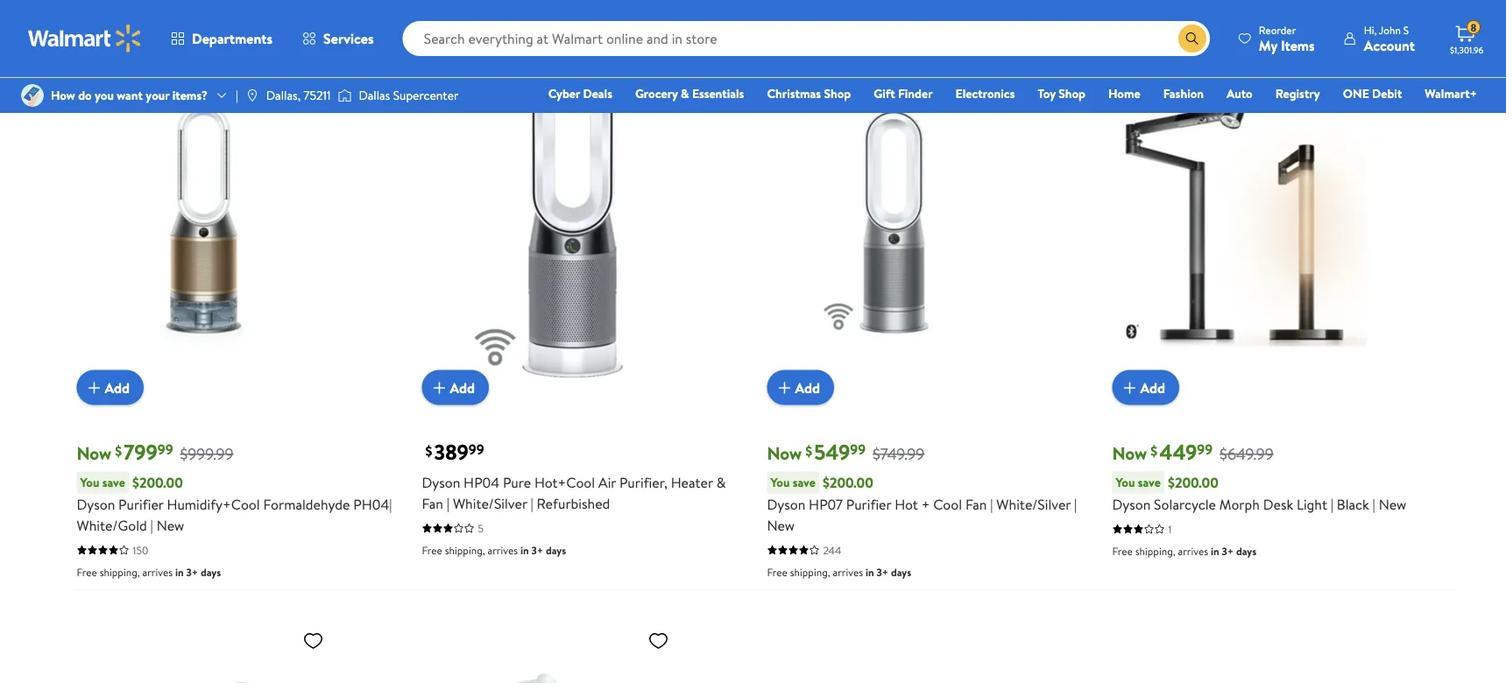 Task type: locate. For each thing, give the bounding box(es) containing it.
save for 799
[[102, 474, 125, 491]]

1 save from the left
[[102, 474, 125, 491]]

add button up '449'
[[1112, 370, 1180, 405]]

0 horizontal spatial shop
[[824, 85, 851, 102]]

walmart+
[[1425, 85, 1477, 102]]

purifier left hot
[[846, 495, 891, 514]]

home
[[1108, 85, 1141, 102]]

$200.00 inside the you save $200.00 dyson purifier humidify+cool formaldehyde ph04| white/gold | new
[[132, 473, 183, 493]]

 image for dallas supercenter
[[338, 87, 352, 104]]

2 you from the left
[[771, 474, 790, 491]]

in for 549
[[866, 565, 874, 580]]

4 99 from the left
[[1197, 440, 1213, 460]]

99 inside now $ 799 99 $999.99
[[158, 440, 173, 460]]

0 horizontal spatial reduced price
[[84, 23, 149, 38]]

shop right toy
[[1059, 85, 1086, 102]]

0 horizontal spatial new
[[157, 516, 184, 535]]

99 up hp04
[[469, 440, 484, 460]]

1 $ from the left
[[115, 441, 122, 460]]

add to favorites list, dyson hp04 pure hot+cool air purifier, heater & fan | white/silver | refurbished image
[[648, 55, 669, 77]]

reduced price left the search icon
[[1119, 23, 1185, 38]]

gift
[[874, 85, 895, 102]]

1 horizontal spatial save
[[793, 474, 816, 491]]

hi, john s account
[[1364, 22, 1415, 55]]

reorder
[[1259, 22, 1296, 37]]

shipping, down "244"
[[790, 565, 830, 580]]

1 99 from the left
[[158, 440, 173, 460]]

 image left dallas,
[[245, 89, 259, 103]]

add to favorites list, dyson humdinger handheld vacuum | iron | new image
[[303, 630, 324, 652]]

799
[[124, 438, 158, 467]]

how
[[51, 87, 75, 104]]

days down refurbished
[[546, 543, 566, 558]]

$ inside now $ 799 99 $999.99
[[115, 441, 122, 460]]

$200.00 down now $ 549 99 $749.99 on the right of page
[[823, 473, 873, 493]]

purifier,
[[619, 473, 668, 492]]

3 now from the left
[[1112, 441, 1147, 466]]

$ left 799
[[115, 441, 122, 460]]

1 horizontal spatial new
[[767, 516, 795, 535]]

you inside the you save $200.00 dyson purifier humidify+cool formaldehyde ph04| white/gold | new
[[80, 474, 99, 491]]

free shipping, arrives in 3+ days for 799
[[77, 565, 221, 580]]

arrives down the 150
[[142, 565, 173, 580]]

free for 549
[[767, 565, 788, 580]]

1 now from the left
[[77, 441, 112, 466]]

$200.00 down now $ 799 99 $999.99
[[132, 473, 183, 493]]

$ left 549
[[806, 441, 813, 460]]

1 add button from the left
[[77, 370, 144, 405]]

2 horizontal spatial $200.00
[[1168, 473, 1219, 493]]

0 horizontal spatial cyber
[[548, 85, 580, 102]]

0 horizontal spatial reduced
[[84, 23, 124, 38]]

4 add button from the left
[[1112, 370, 1180, 405]]

purifier inside the you save $200.00 dyson purifier humidify+cool formaldehyde ph04| white/gold | new
[[118, 495, 164, 514]]

cyber
[[774, 23, 801, 38], [548, 85, 580, 102]]

|
[[236, 87, 238, 104], [447, 494, 450, 513], [531, 494, 533, 513], [990, 495, 993, 514], [1074, 495, 1077, 514], [1331, 495, 1334, 514], [1373, 495, 1376, 514], [150, 516, 153, 535]]

now inside now $ 799 99 $999.99
[[77, 441, 112, 466]]

1 reduced from the left
[[84, 23, 124, 38]]

you
[[80, 474, 99, 491], [771, 474, 790, 491], [1116, 474, 1135, 491]]

0 horizontal spatial $200.00
[[132, 473, 183, 493]]

3+ down the humidify+cool
[[186, 565, 198, 580]]

pure
[[503, 473, 531, 492]]

best seller
[[429, 23, 476, 38]]

$200.00 inside you save $200.00 dyson solarcycle morph desk light | black | new
[[1168, 473, 1219, 493]]

white/silver
[[453, 494, 527, 513], [997, 495, 1071, 514]]

days down morph at the bottom right
[[1236, 544, 1257, 559]]

debit
[[1372, 85, 1402, 102]]

1 purifier from the left
[[118, 495, 164, 514]]

toy shop link
[[1030, 84, 1093, 103]]

save down 799
[[102, 474, 125, 491]]

2 horizontal spatial now
[[1112, 441, 1147, 466]]

you down now $ 449 99 $649.99
[[1116, 474, 1135, 491]]

cyber for cyber deals
[[548, 85, 580, 102]]

2 reduced from the left
[[1119, 23, 1159, 38]]

add to favorites list, dyson hp07 purifier hot + cool fan  | white/silver | new image
[[993, 55, 1014, 77]]

3+
[[531, 543, 543, 558], [1222, 544, 1234, 559], [186, 565, 198, 580], [877, 565, 889, 580]]

free
[[422, 543, 442, 558], [1112, 544, 1133, 559], [77, 565, 97, 580], [767, 565, 788, 580]]

now left '449'
[[1112, 441, 1147, 466]]

1 horizontal spatial shop
[[1059, 85, 1086, 102]]

2 price from the left
[[1162, 23, 1185, 38]]

white/silver down hp04
[[453, 494, 527, 513]]

supercenter
[[393, 87, 459, 104]]

1 vertical spatial cyber
[[548, 85, 580, 102]]

dallas supercenter
[[359, 87, 459, 104]]

$ inside now $ 549 99 $749.99
[[806, 441, 813, 460]]

one debit
[[1343, 85, 1402, 102]]

2 $ from the left
[[425, 441, 432, 460]]

add up '449'
[[1140, 378, 1165, 397]]

2 horizontal spatial you
[[1116, 474, 1135, 491]]

$
[[115, 441, 122, 460], [425, 441, 432, 460], [806, 441, 813, 460], [1151, 441, 1158, 460]]

1 reduced price from the left
[[84, 23, 149, 38]]

$200.00
[[132, 473, 183, 493], [823, 473, 873, 493], [1168, 473, 1219, 493]]

reduced up 'you'
[[84, 23, 124, 38]]

1 horizontal spatial you
[[771, 474, 790, 491]]

white/silver inside the you save $200.00 dyson hp07 purifier hot + cool fan  | white/silver | new
[[997, 495, 1071, 514]]

fan inside dyson hp04 pure hot+cool air purifier, heater & fan | white/silver | refurbished
[[422, 494, 443, 513]]

99 left $999.99
[[158, 440, 173, 460]]

reduced for 449
[[1119, 23, 1159, 38]]

2 save from the left
[[793, 474, 816, 491]]

2 reduced price from the left
[[1119, 23, 1185, 38]]

add to cart image for $749.99
[[774, 377, 795, 398]]

 image right 75211
[[338, 87, 352, 104]]

add button up 549
[[767, 370, 834, 405]]

$ left '389'
[[425, 441, 432, 460]]

$200.00 inside the you save $200.00 dyson hp07 purifier hot + cool fan  | white/silver | new
[[823, 473, 873, 493]]

now inside now $ 449 99 $649.99
[[1112, 441, 1147, 466]]

now left 799
[[77, 441, 112, 466]]

0 horizontal spatial &
[[681, 85, 689, 102]]

reorder my items
[[1259, 22, 1315, 55]]

auto link
[[1219, 84, 1261, 103]]

in for 799
[[175, 565, 184, 580]]

add button for 389
[[422, 370, 489, 405]]

3+ for 449
[[1222, 544, 1234, 559]]

3+ down refurbished
[[531, 543, 543, 558]]

you save $200.00 dyson purifier humidify+cool formaldehyde ph04| white/gold | new
[[77, 473, 392, 535]]

1 horizontal spatial add to cart image
[[1119, 377, 1140, 398]]

2 add button from the left
[[422, 370, 489, 405]]

 image left how
[[21, 84, 44, 107]]

449
[[1160, 438, 1197, 467]]

3 you from the left
[[1116, 474, 1135, 491]]

1 add to cart image from the left
[[429, 377, 450, 398]]

deals
[[583, 85, 612, 102]]

 image
[[21, 84, 44, 107], [338, 87, 352, 104], [245, 89, 259, 103]]

in
[[520, 543, 529, 558], [1211, 544, 1219, 559], [175, 565, 184, 580], [866, 565, 874, 580]]

0 horizontal spatial add to cart image
[[429, 377, 450, 398]]

cool
[[933, 495, 962, 514]]

dyson inside you save $200.00 dyson solarcycle morph desk light | black | new
[[1112, 495, 1151, 514]]

0 horizontal spatial you
[[80, 474, 99, 491]]

0 horizontal spatial now
[[77, 441, 112, 466]]

4 $ from the left
[[1151, 441, 1158, 460]]

gift finder link
[[866, 84, 941, 103]]

free shipping, arrives in 3+ days down 5
[[422, 543, 566, 558]]

now left 549
[[767, 441, 802, 466]]

 image for dallas, 75211
[[245, 89, 259, 103]]

1
[[1168, 522, 1172, 537]]

save up hp07
[[793, 474, 816, 491]]

free shipping, arrives in 3+ days down the 150
[[77, 565, 221, 580]]

save
[[102, 474, 125, 491], [793, 474, 816, 491], [1138, 474, 1161, 491]]

walmart+ link
[[1417, 84, 1485, 103]]

my
[[1259, 35, 1278, 55]]

$200.00 for 799
[[132, 473, 183, 493]]

hp07
[[809, 495, 843, 514]]

Walmart Site-Wide search field
[[403, 21, 1210, 56]]

save inside the you save $200.00 dyson purifier humidify+cool formaldehyde ph04| white/gold | new
[[102, 474, 125, 491]]

dyson down '389'
[[422, 473, 460, 492]]

shipping, down the 150
[[100, 565, 140, 580]]

registry link
[[1268, 84, 1328, 103]]

1 horizontal spatial $200.00
[[823, 473, 873, 493]]

you inside the you save $200.00 dyson hp07 purifier hot + cool fan  | white/silver | new
[[771, 474, 790, 491]]

new
[[1379, 495, 1407, 514], [157, 516, 184, 535], [767, 516, 795, 535]]

fan right cool
[[966, 495, 987, 514]]

cyber left deals
[[548, 85, 580, 102]]

0 horizontal spatial fan
[[422, 494, 443, 513]]

you down now $ 549 99 $749.99 on the right of page
[[771, 474, 790, 491]]

1 horizontal spatial &
[[716, 473, 726, 492]]

shop right christmas
[[824, 85, 851, 102]]

days down hot
[[891, 565, 911, 580]]

1 price from the left
[[126, 23, 149, 38]]

save inside the you save $200.00 dyson hp07 purifier hot + cool fan  | white/silver | new
[[793, 474, 816, 491]]

3 add from the left
[[795, 378, 820, 397]]

dyson hp04 pure hot+cool air purifier, heater & fan | white/silver | refurbished image
[[422, 48, 676, 391]]

1 shop from the left
[[824, 85, 851, 102]]

add for $649.99
[[1140, 378, 1165, 397]]

days for 799
[[201, 565, 221, 580]]

99 left $649.99
[[1197, 440, 1213, 460]]

now
[[77, 441, 112, 466], [767, 441, 802, 466], [1112, 441, 1147, 466]]

$200.00 up solarcycle
[[1168, 473, 1219, 493]]

0 horizontal spatial white/silver
[[453, 494, 527, 513]]

2 shop from the left
[[1059, 85, 1086, 102]]

new inside the you save $200.00 dyson purifier humidify+cool formaldehyde ph04| white/gold | new
[[157, 516, 184, 535]]

99 left "$749.99"
[[850, 440, 866, 460]]

in down the you save $200.00 dyson hp07 purifier hot + cool fan  | white/silver | new
[[866, 565, 874, 580]]

Search search field
[[403, 21, 1210, 56]]

add up 549
[[795, 378, 820, 397]]

0 horizontal spatial add to cart image
[[84, 377, 105, 398]]

99 inside now $ 549 99 $749.99
[[850, 440, 866, 460]]

save up solarcycle
[[1138, 474, 1161, 491]]

2 purifier from the left
[[846, 495, 891, 514]]

dyson inside the you save $200.00 dyson hp07 purifier hot + cool fan  | white/silver | new
[[767, 495, 806, 514]]

2 horizontal spatial  image
[[338, 87, 352, 104]]

add button up $ 389 99
[[422, 370, 489, 405]]

3+ down the you save $200.00 dyson hp07 purifier hot + cool fan  | white/silver | new
[[877, 565, 889, 580]]

1 horizontal spatial  image
[[245, 89, 259, 103]]

christmas shop
[[767, 85, 851, 102]]

price up want
[[126, 23, 149, 38]]

s
[[1404, 22, 1409, 37]]

hp04
[[464, 473, 500, 492]]

2 horizontal spatial new
[[1379, 495, 1407, 514]]

reduced price up 'you'
[[84, 23, 149, 38]]

1 $200.00 from the left
[[132, 473, 183, 493]]

244
[[823, 543, 841, 558]]

1 horizontal spatial cyber
[[774, 23, 801, 38]]

add for 389
[[450, 378, 475, 397]]

1 horizontal spatial add to cart image
[[774, 377, 795, 398]]

dyson inside the you save $200.00 dyson purifier humidify+cool formaldehyde ph04| white/gold | new
[[77, 495, 115, 514]]

dyson left hp07
[[767, 495, 806, 514]]

arrives down solarcycle
[[1178, 544, 1208, 559]]

+
[[922, 495, 930, 514]]

add button for $999.99
[[77, 370, 144, 405]]

1 horizontal spatial purifier
[[846, 495, 891, 514]]

free shipping, arrives in 3+ days down "244"
[[767, 565, 911, 580]]

5
[[478, 521, 484, 536]]

1 horizontal spatial reduced price
[[1119, 23, 1185, 38]]

3 $200.00 from the left
[[1168, 473, 1219, 493]]

white/silver right cool
[[997, 495, 1071, 514]]

shipping, down 1
[[1135, 544, 1176, 559]]

essentials
[[692, 85, 744, 102]]

add button up 799
[[77, 370, 144, 405]]

add button for $649.99
[[1112, 370, 1180, 405]]

& inside the grocery & essentials link
[[681, 85, 689, 102]]

arrives for 449
[[1178, 544, 1208, 559]]

0 horizontal spatial price
[[126, 23, 149, 38]]

2 now from the left
[[767, 441, 802, 466]]

$ inside now $ 449 99 $649.99
[[1151, 441, 1158, 460]]

0 vertical spatial &
[[681, 85, 689, 102]]

1 horizontal spatial white/silver
[[997, 495, 1071, 514]]

2 add from the left
[[450, 378, 475, 397]]

1 you from the left
[[80, 474, 99, 491]]

$ inside $ 389 99
[[425, 441, 432, 460]]

1 horizontal spatial now
[[767, 441, 802, 466]]

new inside you save $200.00 dyson solarcycle morph desk light | black | new
[[1379, 495, 1407, 514]]

dyson inside dyson hp04 pure hot+cool air purifier, heater & fan | white/silver | refurbished
[[422, 473, 460, 492]]

$200.00 for 449
[[1168, 473, 1219, 493]]

now inside now $ 549 99 $749.99
[[767, 441, 802, 466]]

2 add to cart image from the left
[[1119, 377, 1140, 398]]

2 $200.00 from the left
[[823, 473, 873, 493]]

in down the humidify+cool
[[175, 565, 184, 580]]

0 horizontal spatial  image
[[21, 84, 44, 107]]

refurbished
[[537, 494, 610, 513]]

add to cart image for 449
[[1119, 377, 1140, 398]]

3 99 from the left
[[850, 440, 866, 460]]

99
[[158, 440, 173, 460], [469, 440, 484, 460], [850, 440, 866, 460], [1197, 440, 1213, 460]]

shop for toy shop
[[1059, 85, 1086, 102]]

save inside you save $200.00 dyson solarcycle morph desk light | black | new
[[1138, 474, 1161, 491]]

items?
[[172, 87, 208, 104]]

0 horizontal spatial purifier
[[118, 495, 164, 514]]

99 inside now $ 449 99 $649.99
[[1197, 440, 1213, 460]]

4 add from the left
[[1140, 378, 1165, 397]]

cyber deals link
[[540, 84, 620, 103]]

cyber left deal
[[774, 23, 801, 38]]

you inside you save $200.00 dyson solarcycle morph desk light | black | new
[[1116, 474, 1135, 491]]

1 add to cart image from the left
[[84, 377, 105, 398]]

dyson left solarcycle
[[1112, 495, 1151, 514]]

days
[[546, 543, 566, 558], [1236, 544, 1257, 559], [201, 565, 221, 580], [891, 565, 911, 580]]

2 horizontal spatial save
[[1138, 474, 1161, 491]]

add to cart image for 799
[[84, 377, 105, 398]]

purifier up white/gold
[[118, 495, 164, 514]]

dallas
[[359, 87, 390, 104]]

days down the humidify+cool
[[201, 565, 221, 580]]

3 add button from the left
[[767, 370, 834, 405]]

0 vertical spatial cyber
[[774, 23, 801, 38]]

services button
[[287, 18, 389, 60]]

3 $ from the left
[[806, 441, 813, 460]]

dyson
[[422, 473, 460, 492], [77, 495, 115, 514], [767, 495, 806, 514], [1112, 495, 1151, 514]]

1 horizontal spatial price
[[1162, 23, 1185, 38]]

2 99 from the left
[[469, 440, 484, 460]]

& right heater
[[716, 473, 726, 492]]

$ for 449
[[1151, 441, 1158, 460]]

free for 449
[[1112, 544, 1133, 559]]

add up $ 389 99
[[450, 378, 475, 397]]

free shipping, arrives in 3+ days down 1
[[1112, 544, 1257, 559]]

3 save from the left
[[1138, 474, 1161, 491]]

3+ down morph at the bottom right
[[1222, 544, 1234, 559]]

fan down '389'
[[422, 494, 443, 513]]

add to cart image
[[429, 377, 450, 398], [774, 377, 795, 398]]

1 vertical spatial &
[[716, 473, 726, 492]]

arrives down "244"
[[833, 565, 863, 580]]

0 horizontal spatial save
[[102, 474, 125, 491]]

price left the search icon
[[1162, 23, 1185, 38]]

add
[[105, 378, 130, 397], [450, 378, 475, 397], [795, 378, 820, 397], [1140, 378, 1165, 397]]

now for 799
[[77, 441, 112, 466]]

dyson up white/gold
[[77, 495, 115, 514]]

1 add from the left
[[105, 378, 130, 397]]

add up 799
[[105, 378, 130, 397]]

2 add to cart image from the left
[[774, 377, 795, 398]]

you up white/gold
[[80, 474, 99, 491]]

in down solarcycle
[[1211, 544, 1219, 559]]

& right grocery
[[681, 85, 689, 102]]

reduced left the search icon
[[1119, 23, 1159, 38]]

add to cart image
[[84, 377, 105, 398], [1119, 377, 1140, 398]]

search icon image
[[1185, 32, 1199, 46]]

1 horizontal spatial reduced
[[1119, 23, 1159, 38]]

shipping, for 549
[[790, 565, 830, 580]]

1 horizontal spatial fan
[[966, 495, 987, 514]]

toy
[[1038, 85, 1056, 102]]

$ left '449'
[[1151, 441, 1158, 460]]



Task type: describe. For each thing, give the bounding box(es) containing it.
free shipping, arrives in 3+ days for 449
[[1112, 544, 1257, 559]]

save for 549
[[793, 474, 816, 491]]

morph
[[1220, 495, 1260, 514]]

dyson hp07 purifier hot + cool fan  | white/silver | new image
[[767, 48, 1021, 391]]

registry
[[1276, 85, 1320, 102]]

home link
[[1101, 84, 1148, 103]]

new inside the you save $200.00 dyson hp07 purifier hot + cool fan  | white/silver | new
[[767, 516, 795, 535]]

dyson for 449
[[1112, 495, 1151, 514]]

one
[[1343, 85, 1369, 102]]

days for 449
[[1236, 544, 1257, 559]]

hi,
[[1364, 22, 1377, 37]]

finder
[[898, 85, 933, 102]]

best
[[429, 23, 449, 38]]

your
[[146, 87, 169, 104]]

& inside dyson hp04 pure hot+cool air purifier, heater & fan | white/silver | refurbished
[[716, 473, 726, 492]]

fashion
[[1163, 85, 1204, 102]]

$ for 799
[[115, 441, 122, 460]]

add for $749.99
[[795, 378, 820, 397]]

gift finder
[[874, 85, 933, 102]]

arrives for 549
[[833, 565, 863, 580]]

do
[[78, 87, 92, 104]]

shop for christmas shop
[[824, 85, 851, 102]]

in for 449
[[1211, 544, 1219, 559]]

grocery
[[635, 85, 678, 102]]

account
[[1364, 35, 1415, 55]]

hot+cool
[[534, 473, 595, 492]]

| inside the you save $200.00 dyson purifier humidify+cool formaldehyde ph04| white/gold | new
[[150, 516, 153, 535]]

one debit link
[[1335, 84, 1410, 103]]

you for 549
[[771, 474, 790, 491]]

arrives down pure
[[488, 543, 518, 558]]

ph04|
[[353, 495, 392, 514]]

now for 549
[[767, 441, 802, 466]]

price for 449
[[1162, 23, 1185, 38]]

humidify+cool
[[167, 495, 260, 514]]

99 for 799
[[158, 440, 173, 460]]

days for 549
[[891, 565, 911, 580]]

in down pure
[[520, 543, 529, 558]]

air
[[598, 473, 616, 492]]

arrives for 799
[[142, 565, 173, 580]]

desk
[[1263, 495, 1293, 514]]

grocery & essentials link
[[627, 84, 752, 103]]

you
[[95, 87, 114, 104]]

$1,301.96
[[1450, 44, 1484, 56]]

white/gold
[[77, 516, 147, 535]]

$200.00 for 549
[[823, 473, 873, 493]]

you for 799
[[80, 474, 99, 491]]

fan inside the you save $200.00 dyson hp07 purifier hot + cool fan  | white/silver | new
[[966, 495, 987, 514]]

want
[[117, 87, 143, 104]]

549
[[814, 438, 850, 467]]

christmas
[[767, 85, 821, 102]]

add for $999.99
[[105, 378, 130, 397]]

cyber for cyber deal
[[774, 23, 801, 38]]

walmart image
[[28, 25, 142, 53]]

electronics link
[[948, 84, 1023, 103]]

save for 449
[[1138, 474, 1161, 491]]

electronics
[[956, 85, 1015, 102]]

formaldehyde
[[263, 495, 350, 514]]

150
[[133, 543, 148, 558]]

add button for $749.99
[[767, 370, 834, 405]]

free for 799
[[77, 565, 97, 580]]

items
[[1281, 35, 1315, 55]]

seller
[[452, 23, 476, 38]]

you save $200.00 dyson solarcycle morph desk light | black | new
[[1112, 473, 1407, 514]]

75211
[[304, 87, 331, 104]]

cyber deals
[[548, 85, 612, 102]]

auto
[[1227, 85, 1253, 102]]

cyber deal
[[774, 23, 823, 38]]

dyson for 799
[[77, 495, 115, 514]]

389
[[434, 438, 469, 467]]

john
[[1379, 22, 1401, 37]]

 image for how do you want your items?
[[21, 84, 44, 107]]

departments button
[[156, 18, 287, 60]]

$ 389 99
[[425, 438, 484, 467]]

light
[[1297, 495, 1327, 514]]

dyson hp04 pure hot+cool air purifier, heater & fan | white/silver | refurbished
[[422, 473, 726, 513]]

solarcycle
[[1154, 495, 1216, 514]]

purifier inside the you save $200.00 dyson hp07 purifier hot + cool fan  | white/silver | new
[[846, 495, 891, 514]]

reduced price for 799
[[84, 23, 149, 38]]

8
[[1471, 20, 1477, 35]]

$ for 549
[[806, 441, 813, 460]]

reduced for 799
[[84, 23, 124, 38]]

white/silver inside dyson hp04 pure hot+cool air purifier, heater & fan | white/silver | refurbished
[[453, 494, 527, 513]]

add to favorites list, dyson solarcycle morph desk light | white | new image
[[648, 630, 669, 652]]

free shipping, arrives in 3+ days for 549
[[767, 565, 911, 580]]

dyson purifier humidify+cool formaldehyde ph04| white/gold | new image
[[77, 48, 331, 391]]

dallas,
[[266, 87, 301, 104]]

black
[[1337, 495, 1369, 514]]

99 inside $ 389 99
[[469, 440, 484, 460]]

hot
[[895, 495, 918, 514]]

fashion link
[[1155, 84, 1212, 103]]

heater
[[671, 473, 713, 492]]

99 for 449
[[1197, 440, 1213, 460]]

dyson solarcycle morph desk light | black | new image
[[1112, 48, 1367, 391]]

dyson for 549
[[767, 495, 806, 514]]

now for 449
[[1112, 441, 1147, 466]]

reduced price for 449
[[1119, 23, 1185, 38]]

dallas, 75211
[[266, 87, 331, 104]]

you for 449
[[1116, 474, 1135, 491]]

price for 799
[[126, 23, 149, 38]]

shipping, for 799
[[100, 565, 140, 580]]

now $ 449 99 $649.99
[[1112, 438, 1274, 467]]

shipping, down 5
[[445, 543, 485, 558]]

grocery & essentials
[[635, 85, 744, 102]]

how do you want your items?
[[51, 87, 208, 104]]

deal
[[804, 23, 823, 38]]

now $ 799 99 $999.99
[[77, 438, 233, 467]]

christmas shop link
[[759, 84, 859, 103]]

$649.99
[[1220, 443, 1274, 465]]

3+ for 549
[[877, 565, 889, 580]]

shipping, for 449
[[1135, 544, 1176, 559]]

services
[[323, 29, 374, 48]]

you save $200.00 dyson hp07 purifier hot + cool fan  | white/silver | new
[[767, 473, 1077, 535]]

dyson solarcycle morph desk light | white | new image
[[422, 623, 676, 683]]

99 for 549
[[850, 440, 866, 460]]

$999.99
[[180, 443, 233, 465]]

3+ for 799
[[186, 565, 198, 580]]

now $ 549 99 $749.99
[[767, 438, 925, 467]]

add to cart image for 389
[[429, 377, 450, 398]]

departments
[[192, 29, 273, 48]]

toy shop
[[1038, 85, 1086, 102]]

dyson humdinger handheld vacuum | iron | new image
[[77, 623, 331, 683]]

$749.99
[[873, 443, 925, 465]]



Task type: vqa. For each thing, say whether or not it's contained in the screenshot.
Walmart MoneyCard
no



